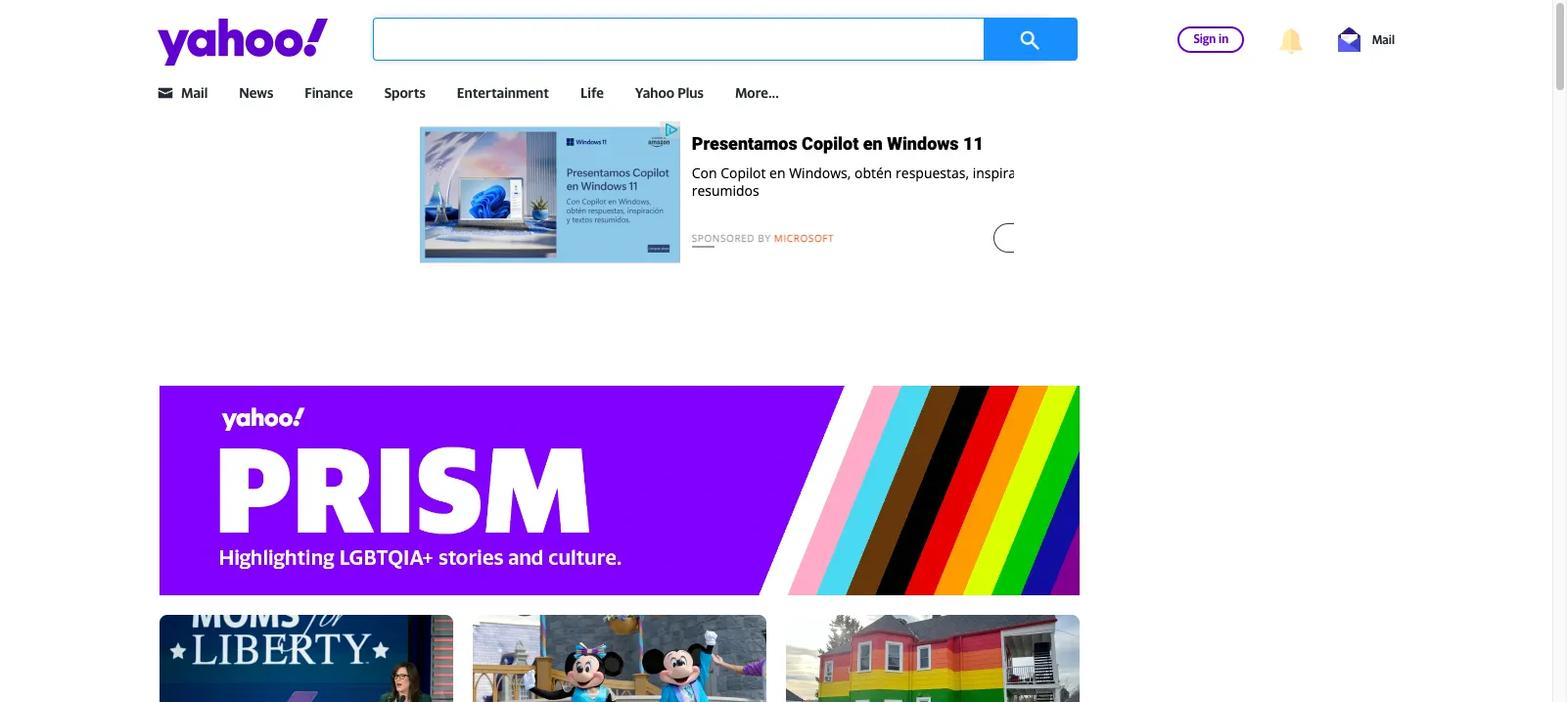 Task type: locate. For each thing, give the bounding box(es) containing it.
mail
[[1373, 32, 1395, 47], [181, 84, 208, 101]]

more... link
[[735, 84, 779, 101]]

finance link
[[305, 84, 353, 101]]

entertainment
[[457, 84, 549, 101]]

Search query text field
[[373, 18, 1049, 61]]

mail link
[[1339, 27, 1395, 51], [181, 84, 208, 101]]

1 vertical spatial mail link
[[181, 84, 208, 101]]

main content
[[150, 386, 1090, 702]]

new!
[[1049, 18, 1078, 33]]

plus
[[678, 84, 704, 101]]

0 vertical spatial mail link
[[1339, 27, 1395, 51]]

toolbar containing sign in
[[1147, 24, 1395, 55]]

1 horizontal spatial mail
[[1373, 32, 1395, 47]]

in
[[1219, 31, 1229, 46]]

1 horizontal spatial mail link
[[1339, 27, 1395, 51]]

yahoo
[[635, 84, 675, 101]]

toolbar
[[1147, 24, 1395, 55]]

0 horizontal spatial mail
[[181, 84, 208, 101]]

0 vertical spatial mail
[[1373, 32, 1395, 47]]

sports
[[385, 84, 426, 101]]



Task type: vqa. For each thing, say whether or not it's contained in the screenshot.
topmost of
no



Task type: describe. For each thing, give the bounding box(es) containing it.
life link
[[581, 84, 604, 101]]

0 horizontal spatial mail link
[[181, 84, 208, 101]]

mail inside "link"
[[1373, 32, 1395, 47]]

news link
[[239, 84, 273, 101]]

mail link inside toolbar
[[1339, 27, 1395, 51]]

1 vertical spatial mail
[[181, 84, 208, 101]]

advertisement region
[[302, 121, 1252, 366]]

sign in
[[1194, 31, 1229, 46]]

finance
[[305, 84, 353, 101]]

sign in link
[[1178, 26, 1245, 52]]

yahoo plus link
[[635, 84, 704, 101]]

New! search field
[[373, 18, 1078, 61]]

life
[[581, 84, 604, 101]]

news
[[239, 84, 273, 101]]

more...
[[735, 84, 779, 101]]

sign
[[1194, 31, 1217, 46]]

entertainment link
[[457, 84, 549, 101]]

yahoo plus
[[635, 84, 704, 101]]

sports link
[[385, 84, 426, 101]]



